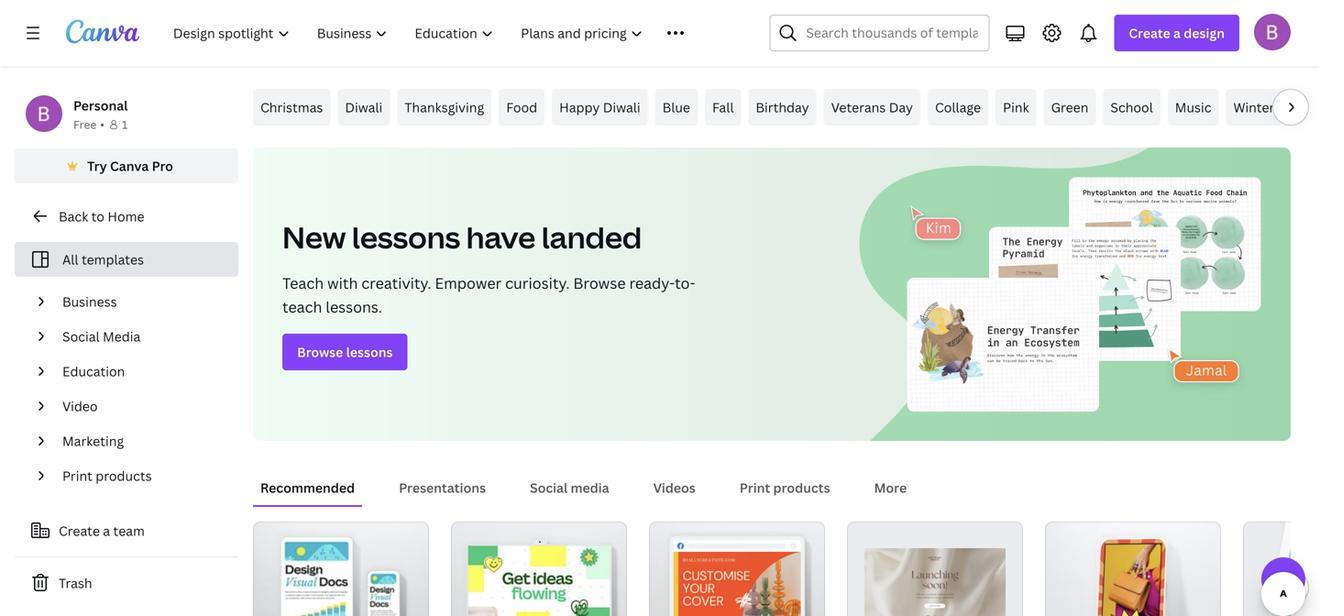 Task type: vqa. For each thing, say whether or not it's contained in the screenshot.
OLDEST EDITED OPTION
no



Task type: locate. For each thing, give the bounding box(es) containing it.
a left design
[[1173, 24, 1181, 42]]

create a team
[[59, 522, 145, 540]]

bob builder image
[[1254, 14, 1291, 50]]

products left more on the right of the page
[[773, 479, 830, 496]]

diwali right christmas link
[[345, 99, 383, 116]]

print right videos
[[740, 479, 770, 496]]

1 horizontal spatial create
[[1129, 24, 1170, 42]]

print for print products link
[[62, 467, 92, 485]]

2 diwali from the left
[[603, 99, 640, 116]]

products for print products link
[[96, 467, 152, 485]]

pink link
[[996, 89, 1036, 126]]

lessons up creativity.
[[352, 217, 460, 257]]

a
[[1173, 24, 1181, 42], [103, 522, 110, 540]]

browse
[[573, 273, 626, 293], [297, 343, 343, 361]]

try canva pro button
[[15, 149, 238, 183]]

create a team button
[[15, 512, 238, 549]]

1 diwali from the left
[[345, 99, 383, 116]]

0 horizontal spatial browse
[[297, 343, 343, 361]]

? button
[[1261, 557, 1305, 601]]

print products for print products link
[[62, 467, 152, 485]]

create for create a team
[[59, 522, 100, 540]]

personal
[[73, 97, 128, 114]]

?
[[1278, 566, 1288, 592]]

1 vertical spatial lessons
[[346, 343, 393, 361]]

new lessons have landed image
[[851, 148, 1291, 441]]

a left team
[[103, 522, 110, 540]]

1 vertical spatial browse
[[297, 343, 343, 361]]

empower
[[435, 273, 502, 293]]

have
[[466, 217, 536, 257]]

create left design
[[1129, 24, 1170, 42]]

top level navigation element
[[161, 15, 725, 51], [161, 15, 725, 51]]

create inside button
[[59, 522, 100, 540]]

teach
[[282, 273, 324, 293]]

music link
[[1168, 89, 1219, 126]]

products inside print products 'button'
[[773, 479, 830, 496]]

0 horizontal spatial create
[[59, 522, 100, 540]]

create a design
[[1129, 24, 1225, 42]]

new lessons have landed
[[282, 217, 642, 257]]

0 horizontal spatial products
[[96, 467, 152, 485]]

0 vertical spatial social
[[62, 328, 100, 345]]

diwali link
[[338, 89, 390, 126]]

create
[[1129, 24, 1170, 42], [59, 522, 100, 540]]

1 horizontal spatial a
[[1173, 24, 1181, 42]]

happy diwali link
[[552, 89, 648, 126]]

0 horizontal spatial print products
[[62, 467, 152, 485]]

website image
[[865, 539, 1006, 616]]

veterans day link
[[824, 89, 920, 126]]

home
[[108, 208, 144, 225]]

winter link
[[1226, 89, 1282, 126]]

create a design button
[[1114, 15, 1239, 51]]

social left media
[[530, 479, 568, 496]]

fall link
[[705, 89, 741, 126]]

social media
[[62, 328, 141, 345]]

free
[[73, 117, 96, 132]]

more button
[[867, 470, 914, 505]]

to
[[91, 208, 104, 225]]

create inside dropdown button
[[1129, 24, 1170, 42]]

thanksgiving
[[405, 99, 484, 116]]

browse lessons link
[[282, 334, 407, 370]]

doc image
[[253, 522, 429, 616], [253, 522, 429, 616]]

browse inside teach with creativity. empower curiosity. browse ready-to- teach lessons.
[[573, 273, 626, 293]]

marketing
[[62, 432, 124, 450]]

products inside print products link
[[96, 467, 152, 485]]

back to home
[[59, 208, 144, 225]]

food link
[[499, 89, 545, 126]]

curiosity.
[[505, 273, 570, 293]]

all templates
[[62, 251, 144, 268]]

None search field
[[769, 15, 990, 51]]

print products inside 'button'
[[740, 479, 830, 496]]

happy
[[559, 99, 600, 116]]

0 horizontal spatial a
[[103, 522, 110, 540]]

browse down 'teach'
[[297, 343, 343, 361]]

day
[[889, 99, 913, 116]]

lessons.
[[326, 297, 382, 317]]

print products button
[[732, 470, 838, 505]]

products down marketing link on the bottom left
[[96, 467, 152, 485]]

1 vertical spatial create
[[59, 522, 100, 540]]

recommended button
[[253, 470, 362, 505]]

social for social media
[[530, 479, 568, 496]]

1 horizontal spatial print
[[740, 479, 770, 496]]

1 vertical spatial social
[[530, 479, 568, 496]]

print products link
[[55, 458, 227, 493]]

diwali right happy at the left top of page
[[603, 99, 640, 116]]

0 horizontal spatial diwali
[[345, 99, 383, 116]]

green link
[[1044, 89, 1096, 126]]

0 vertical spatial a
[[1173, 24, 1181, 42]]

blue
[[662, 99, 690, 116]]

fall
[[712, 99, 734, 116]]

0 horizontal spatial print
[[62, 467, 92, 485]]

lessons down lessons.
[[346, 343, 393, 361]]

print down "marketing"
[[62, 467, 92, 485]]

0 vertical spatial create
[[1129, 24, 1170, 42]]

1 horizontal spatial products
[[773, 479, 830, 496]]

videos button
[[646, 470, 703, 505]]

print inside 'button'
[[740, 479, 770, 496]]

print for print products 'button'
[[740, 479, 770, 496]]

whiteboard image
[[451, 522, 627, 616], [468, 546, 610, 616]]

social inside button
[[530, 479, 568, 496]]

lessons inside 'link'
[[346, 343, 393, 361]]

all
[[62, 251, 78, 268]]

social for social media
[[62, 328, 100, 345]]

1 horizontal spatial social
[[530, 479, 568, 496]]

0 horizontal spatial social
[[62, 328, 100, 345]]

canva
[[110, 157, 149, 175]]

media
[[103, 328, 141, 345]]

social media button
[[523, 470, 617, 505]]

trash
[[59, 574, 92, 592]]

thanksgiving link
[[397, 89, 492, 126]]

diwali inside diwali link
[[345, 99, 383, 116]]

0 vertical spatial browse
[[573, 273, 626, 293]]

print products
[[62, 467, 152, 485], [740, 479, 830, 496]]

create for create a design
[[1129, 24, 1170, 42]]

1 horizontal spatial print products
[[740, 479, 830, 496]]

teach
[[282, 297, 322, 317]]

education
[[62, 363, 125, 380]]

design
[[1184, 24, 1225, 42]]

social
[[62, 328, 100, 345], [530, 479, 568, 496]]

a inside create a design dropdown button
[[1173, 24, 1181, 42]]

marketing link
[[55, 424, 227, 458]]

browse down landed
[[573, 273, 626, 293]]

browse inside 'link'
[[297, 343, 343, 361]]

1 vertical spatial a
[[103, 522, 110, 540]]

social down business
[[62, 328, 100, 345]]

create left team
[[59, 522, 100, 540]]

diwali
[[345, 99, 383, 116], [603, 99, 640, 116]]

0 vertical spatial lessons
[[352, 217, 460, 257]]

team
[[113, 522, 145, 540]]

a inside create a team button
[[103, 522, 110, 540]]

1 horizontal spatial browse
[[573, 273, 626, 293]]

veterans
[[831, 99, 886, 116]]

instagram reel image
[[1045, 522, 1221, 616], [1096, 539, 1166, 616]]

video link
[[55, 389, 227, 424]]

1 horizontal spatial diwali
[[603, 99, 640, 116]]

facebook cover image
[[649, 522, 825, 616], [674, 552, 801, 616]]

lessons
[[352, 217, 460, 257], [346, 343, 393, 361]]



Task type: describe. For each thing, give the bounding box(es) containing it.
christmas
[[260, 99, 323, 116]]

green
[[1051, 99, 1089, 116]]

lessons for browse
[[346, 343, 393, 361]]

diwali inside happy diwali link
[[603, 99, 640, 116]]

a for team
[[103, 522, 110, 540]]

teach with creativity. empower curiosity. browse ready-to- teach lessons.
[[282, 273, 695, 317]]

1
[[122, 117, 128, 132]]

social media link
[[55, 319, 227, 354]]

Search search field
[[806, 16, 978, 50]]

winter
[[1234, 99, 1275, 116]]

templates
[[82, 251, 144, 268]]

business
[[62, 293, 117, 310]]

logo image
[[1243, 522, 1320, 616]]

recommended
[[260, 479, 355, 496]]

video
[[62, 397, 98, 415]]

music
[[1175, 99, 1211, 116]]

social media
[[530, 479, 609, 496]]

veterans day
[[831, 99, 913, 116]]

birthday link
[[748, 89, 816, 126]]

business link
[[55, 284, 227, 319]]

try
[[87, 157, 107, 175]]

ready-
[[629, 273, 675, 293]]

a for design
[[1173, 24, 1181, 42]]

with
[[327, 273, 358, 293]]

school link
[[1103, 89, 1160, 126]]

lessons for new
[[352, 217, 460, 257]]

more
[[874, 479, 907, 496]]

back to home link
[[15, 198, 238, 235]]

back
[[59, 208, 88, 225]]

school
[[1111, 99, 1153, 116]]

creativity.
[[361, 273, 431, 293]]

try canva pro
[[87, 157, 173, 175]]

print products for print products 'button'
[[740, 479, 830, 496]]

presentations button
[[392, 470, 493, 505]]

media
[[571, 479, 609, 496]]

new
[[282, 217, 346, 257]]

happy diwali
[[559, 99, 640, 116]]

browse lessons
[[297, 343, 393, 361]]

landed
[[542, 217, 642, 257]]

collage link
[[928, 89, 988, 126]]

birthday
[[756, 99, 809, 116]]

presentations
[[399, 479, 486, 496]]

products for print products 'button'
[[773, 479, 830, 496]]

pink
[[1003, 99, 1029, 116]]

videos
[[653, 479, 696, 496]]

free •
[[73, 117, 104, 132]]

collage
[[935, 99, 981, 116]]

pro
[[152, 157, 173, 175]]

christmas link
[[253, 89, 330, 126]]

education link
[[55, 354, 227, 389]]

food
[[506, 99, 537, 116]]

trash link
[[15, 565, 238, 601]]

blue link
[[655, 89, 698, 126]]

to-
[[675, 273, 695, 293]]

•
[[100, 117, 104, 132]]



